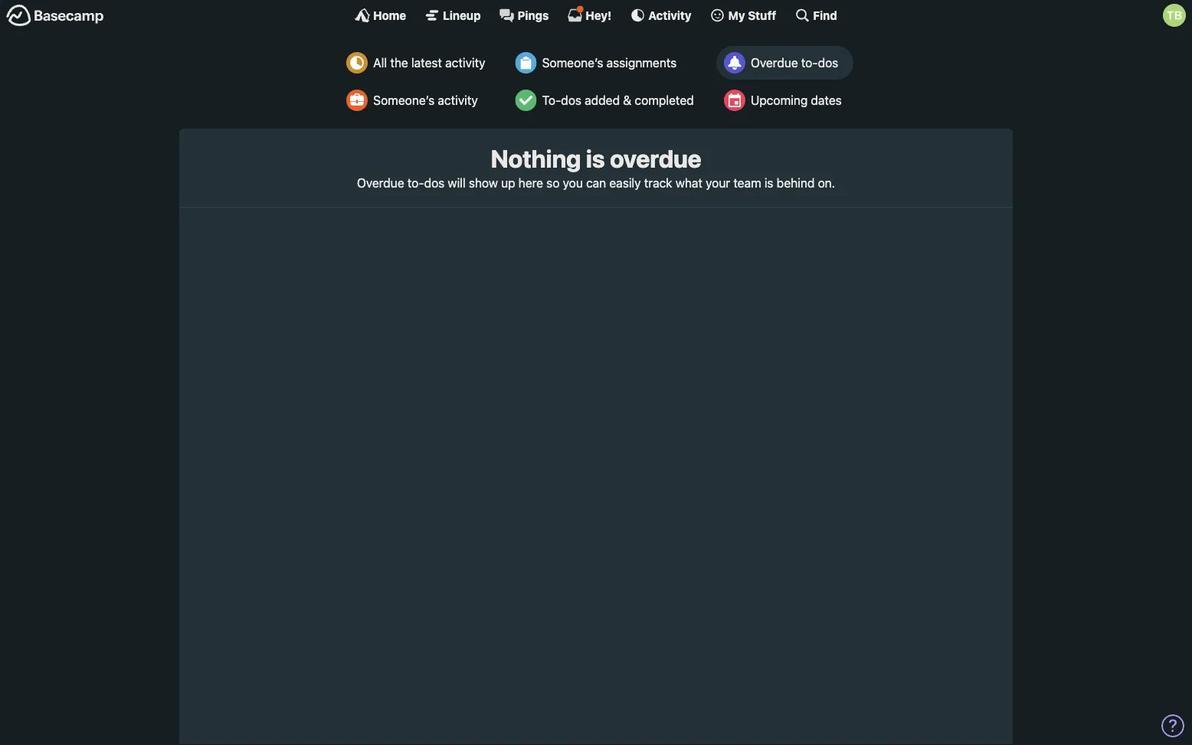 Task type: locate. For each thing, give the bounding box(es) containing it.
0 horizontal spatial to-
[[408, 175, 424, 190]]

1 vertical spatial to-
[[408, 175, 424, 190]]

0 horizontal spatial overdue
[[357, 175, 404, 190]]

track
[[645, 175, 673, 190]]

activity
[[445, 56, 486, 70], [438, 93, 478, 108]]

to- left will
[[408, 175, 424, 190]]

what
[[676, 175, 703, 190]]

is
[[586, 144, 605, 173], [765, 175, 774, 190]]

assignment image
[[516, 52, 537, 74]]

2 vertical spatial dos
[[424, 175, 445, 190]]

nothing
[[491, 144, 581, 173]]

overdue
[[751, 56, 799, 70], [357, 175, 404, 190]]

someone's activity link
[[339, 84, 497, 117]]

dos left will
[[424, 175, 445, 190]]

someone's up to-
[[542, 56, 604, 70]]

dos up dates
[[818, 56, 839, 70]]

person report image
[[347, 90, 368, 111]]

overdue to-dos
[[751, 56, 839, 70]]

1 vertical spatial dos
[[561, 93, 582, 108]]

home
[[373, 8, 406, 22]]

0 vertical spatial overdue
[[751, 56, 799, 70]]

overdue
[[610, 144, 702, 173]]

someone's activity
[[374, 93, 478, 108]]

todo image
[[516, 90, 537, 111]]

you
[[563, 175, 583, 190]]

1 horizontal spatial is
[[765, 175, 774, 190]]

1 horizontal spatial overdue
[[751, 56, 799, 70]]

activity down "all the latest activity"
[[438, 93, 478, 108]]

someone's
[[542, 56, 604, 70], [374, 93, 435, 108]]

overdue to-dos link
[[717, 46, 854, 80]]

to- up upcoming dates
[[802, 56, 818, 70]]

0 vertical spatial someone's
[[542, 56, 604, 70]]

someone's down the at left top
[[374, 93, 435, 108]]

is up can
[[586, 144, 605, 173]]

overdue up "upcoming"
[[751, 56, 799, 70]]

stuff
[[748, 8, 777, 22]]

activity right 'latest'
[[445, 56, 486, 70]]

on.
[[818, 175, 836, 190]]

0 vertical spatial is
[[586, 144, 605, 173]]

schedule image
[[724, 90, 746, 111]]

1 horizontal spatial to-
[[802, 56, 818, 70]]

2 horizontal spatial dos
[[818, 56, 839, 70]]

is right team
[[765, 175, 774, 190]]

0 vertical spatial to-
[[802, 56, 818, 70]]

activity link
[[630, 8, 692, 23]]

dos
[[818, 56, 839, 70], [561, 93, 582, 108], [424, 175, 445, 190]]

0 vertical spatial activity
[[445, 56, 486, 70]]

show
[[469, 175, 498, 190]]

overdue left will
[[357, 175, 404, 190]]

find
[[814, 8, 838, 22]]

0 horizontal spatial dos
[[424, 175, 445, 190]]

0 horizontal spatial someone's
[[374, 93, 435, 108]]

1 vertical spatial someone's
[[374, 93, 435, 108]]

lineup
[[443, 8, 481, 22]]

0 vertical spatial dos
[[818, 56, 839, 70]]

pings
[[518, 8, 549, 22]]

completed
[[635, 93, 694, 108]]

0 horizontal spatial is
[[586, 144, 605, 173]]

easily
[[610, 175, 641, 190]]

activity report image
[[347, 52, 368, 74]]

1 horizontal spatial someone's
[[542, 56, 604, 70]]

assignments
[[607, 56, 677, 70]]

here
[[519, 175, 544, 190]]

to-
[[802, 56, 818, 70], [408, 175, 424, 190]]

activity
[[649, 8, 692, 22]]

to-dos added & completed link
[[508, 84, 706, 117]]

main element
[[0, 0, 1193, 30]]

dos left added
[[561, 93, 582, 108]]

switch accounts image
[[6, 4, 104, 28]]

home link
[[355, 8, 406, 23]]

dates
[[811, 93, 842, 108]]

1 vertical spatial overdue
[[357, 175, 404, 190]]



Task type: describe. For each thing, give the bounding box(es) containing it.
hey! button
[[568, 5, 612, 23]]

&
[[623, 93, 632, 108]]

someone's assignments
[[542, 56, 677, 70]]

upcoming dates
[[751, 93, 842, 108]]

nothing is overdue overdue to-dos will show up here so you can easily track what your team is behind on.
[[357, 144, 836, 190]]

my
[[729, 8, 746, 22]]

to-dos added & completed
[[542, 93, 694, 108]]

your
[[706, 175, 731, 190]]

latest
[[412, 56, 442, 70]]

so
[[547, 175, 560, 190]]

dos inside nothing is overdue overdue to-dos will show up here so you can easily track what your team is behind on.
[[424, 175, 445, 190]]

1 vertical spatial is
[[765, 175, 774, 190]]

someone's for someone's assignments
[[542, 56, 604, 70]]

behind
[[777, 175, 815, 190]]

can
[[587, 175, 607, 190]]

upcoming
[[751, 93, 808, 108]]

upcoming dates link
[[717, 84, 854, 117]]

added
[[585, 93, 620, 108]]

pings button
[[500, 8, 549, 23]]

team
[[734, 175, 762, 190]]

lineup link
[[425, 8, 481, 23]]

will
[[448, 175, 466, 190]]

to- inside overdue to-dos link
[[802, 56, 818, 70]]

to-
[[542, 93, 561, 108]]

1 vertical spatial activity
[[438, 93, 478, 108]]

my stuff button
[[710, 8, 777, 23]]

my stuff
[[729, 8, 777, 22]]

reports image
[[724, 52, 746, 74]]

tim burton image
[[1164, 4, 1187, 27]]

the
[[390, 56, 408, 70]]

find button
[[795, 8, 838, 23]]

all the latest activity link
[[339, 46, 497, 80]]

1 horizontal spatial dos
[[561, 93, 582, 108]]

someone's for someone's activity
[[374, 93, 435, 108]]

all
[[374, 56, 387, 70]]

to- inside nothing is overdue overdue to-dos will show up here so you can easily track what your team is behind on.
[[408, 175, 424, 190]]

someone's assignments link
[[508, 46, 706, 80]]

hey!
[[586, 8, 612, 22]]

up
[[501, 175, 516, 190]]

overdue inside nothing is overdue overdue to-dos will show up here so you can easily track what your team is behind on.
[[357, 175, 404, 190]]

all the latest activity
[[374, 56, 486, 70]]



Task type: vqa. For each thing, say whether or not it's contained in the screenshot.
invitation on the bottom left of the page
no



